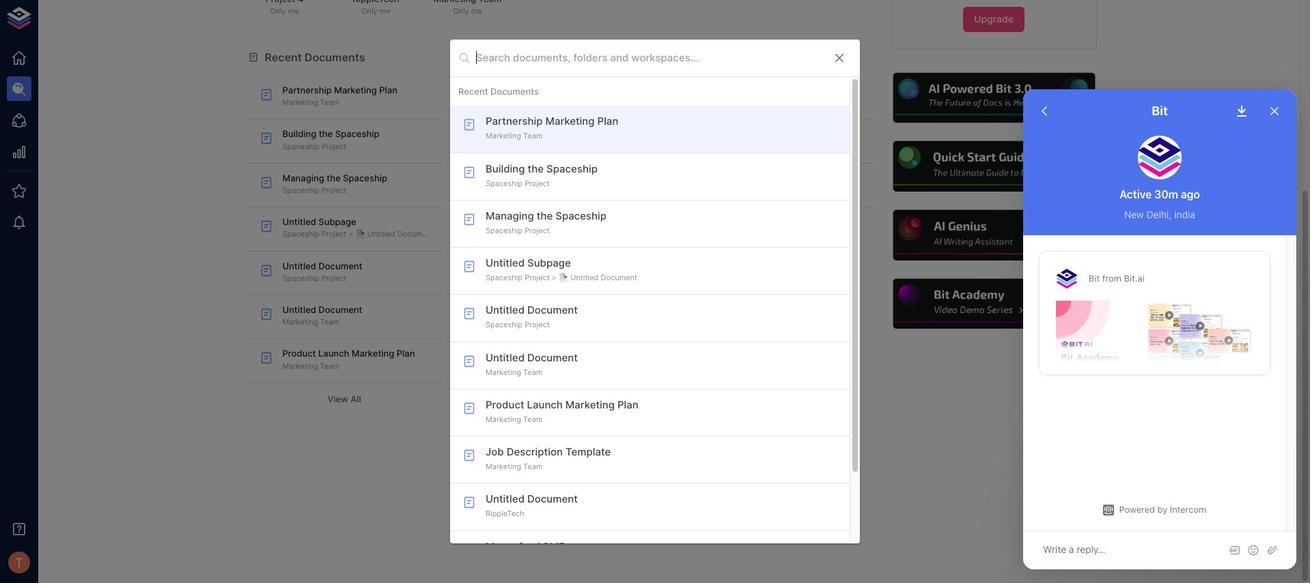 Task type: locate. For each thing, give the bounding box(es) containing it.
help image
[[891, 71, 1097, 125], [891, 140, 1097, 194], [891, 208, 1097, 263], [891, 277, 1097, 332]]

burton down 01:44
[[510, 367, 537, 377]]

recent documents inside dialog
[[458, 86, 539, 97]]

1 horizontal spatial only me link
[[338, 0, 414, 17]]

burton inside the 01:22 pm tim burton updated project 4 workspace .
[[510, 445, 537, 456]]

document inside 01:44 pm tim burton created document
[[493, 378, 532, 388]]

1 horizontal spatial managing the spaceship spaceship project
[[486, 210, 607, 236]]

1 vertical spatial product launch marketing plan marketing team
[[486, 399, 638, 425]]

managing
[[282, 173, 324, 184], [486, 210, 534, 223]]

untitled inside 11:13 am tim burton created untitled subpage subpage .
[[572, 121, 603, 131]]

project 2024 link
[[572, 244, 623, 254]]

tim inside the 01:22 pm tim burton updated project 4 workspace .
[[493, 445, 508, 456]]

created inside 01:21 pm tim burton created untitled document document .
[[540, 490, 569, 500]]

marketing
[[334, 85, 377, 96], [282, 98, 318, 107], [545, 115, 595, 128], [785, 129, 827, 140], [486, 131, 521, 141], [574, 199, 614, 209], [282, 318, 318, 327], [352, 349, 394, 360], [282, 362, 318, 371], [486, 368, 521, 377], [565, 399, 615, 412], [486, 415, 521, 425], [486, 462, 521, 472]]

workspace for project 2024
[[493, 255, 536, 265]]

tim down 01:44
[[493, 367, 508, 377]]

1 vertical spatial documents
[[490, 86, 539, 97]]

launch down spaceship project
[[751, 129, 782, 140]]

burton inside 02:27 pm tim burton updated workspace .
[[510, 322, 537, 333]]

1 vertical spatial untitled document spaceship project
[[486, 304, 578, 330]]

product up the "01:22"
[[486, 399, 524, 412]]

pm inside 02:27 pm tim burton updated workspace .
[[516, 312, 527, 321]]

2023 right 04,
[[507, 284, 529, 295]]

0 horizontal spatial only
[[270, 6, 286, 16]]

tim
[[493, 121, 508, 131], [493, 199, 508, 209], [493, 244, 508, 254], [493, 322, 508, 333], [493, 367, 508, 377], [493, 445, 508, 456], [493, 490, 508, 500]]

1 vertical spatial building
[[486, 162, 525, 175]]

dec
[[472, 161, 488, 172], [472, 284, 488, 295]]

3 me from the left
[[471, 6, 482, 16]]

6 tim from the top
[[493, 445, 508, 456]]

spaceship project link
[[680, 76, 875, 120]]

updated up 11:36 am tim burton created project 2024 workspace .
[[540, 199, 572, 209]]

team inside 11:51 am tim burton updated marketing team workspace .
[[616, 199, 638, 209]]

subpage inside 11:13 am tim burton created untitled subpage subpage .
[[605, 121, 641, 131]]

document down 01:44
[[493, 378, 532, 388]]

1 updated from the top
[[540, 199, 572, 209]]

0 horizontal spatial untitled document spaceship project
[[282, 261, 362, 283]]

5 burton from the top
[[510, 367, 537, 377]]

product
[[715, 129, 749, 140], [282, 349, 316, 360], [486, 399, 524, 412]]

2 horizontal spatial me
[[471, 6, 482, 16]]

untitled subpage spaceship project > 📄 untitled document
[[282, 217, 434, 239], [486, 257, 637, 283]]

created down 02:27 pm tim burton updated workspace .
[[540, 367, 569, 377]]

recently favorited
[[698, 50, 797, 64]]

created inside 11:13 am tim burton created untitled subpage subpage .
[[540, 121, 569, 131]]

2 only me from the left
[[361, 6, 391, 16]]

created left 'project 2024' link
[[540, 244, 569, 254]]

dialog
[[450, 39, 860, 579], [1023, 89, 1296, 570]]

dec 05, 2023
[[472, 161, 529, 172]]

1 horizontal spatial untitled document marketing team
[[486, 352, 578, 377]]

2 created from the top
[[540, 244, 569, 254]]

untitled document rippletech
[[486, 493, 578, 519]]

building the spaceship spaceship project
[[282, 129, 379, 151], [486, 162, 598, 188]]

1 vertical spatial 📄
[[559, 273, 568, 283]]

only for third only me link from left
[[453, 6, 469, 16]]

0 vertical spatial managing
[[282, 173, 324, 184]]

recent
[[265, 50, 302, 64], [458, 86, 488, 97]]

updated inside the 01:22 pm tim burton updated project 4 workspace .
[[540, 445, 572, 456]]

favorited
[[747, 50, 797, 64]]

managing the spaceship spaceship project
[[282, 173, 387, 195], [486, 210, 607, 236]]

recent inside dialog
[[458, 86, 488, 97]]

1 horizontal spatial subpage
[[527, 257, 571, 270]]

workspace inside the 01:22 pm tim burton updated project 4 workspace .
[[493, 457, 536, 467]]

3 burton from the top
[[510, 244, 537, 254]]

0 vertical spatial launch
[[751, 129, 782, 140]]

01:21 pm tim burton created untitled document document .
[[493, 479, 646, 511]]

pm right 02:27
[[516, 312, 527, 321]]

template
[[565, 446, 611, 459]]

tim down 11:36
[[493, 244, 508, 254]]

spaceship
[[715, 98, 752, 107], [335, 129, 379, 140], [282, 142, 319, 151], [546, 162, 598, 175], [343, 173, 387, 184], [486, 179, 523, 188], [282, 186, 319, 195], [555, 210, 607, 223], [486, 226, 523, 236], [282, 230, 319, 239], [486, 273, 523, 283], [282, 274, 319, 283], [486, 321, 523, 330]]

job
[[486, 446, 504, 459]]

. inside 11:51 am tim burton updated marketing team workspace .
[[536, 211, 538, 221]]

.
[[527, 132, 529, 142], [536, 211, 538, 221], [536, 255, 538, 265], [536, 334, 538, 344], [536, 457, 538, 467], [532, 501, 535, 511]]

1 created from the top
[[540, 121, 569, 131]]

1 vertical spatial managing
[[486, 210, 534, 223]]

burton down 02:27
[[510, 322, 537, 333]]

description
[[507, 446, 563, 459]]

product launch marketing plan marketing team
[[282, 349, 415, 371], [486, 399, 638, 425]]

2 tim from the top
[[493, 199, 508, 209]]

2 vertical spatial updated
[[540, 445, 572, 456]]

0 horizontal spatial me
[[288, 6, 299, 16]]

. for untitled subpage
[[527, 132, 529, 142]]

partnership
[[282, 85, 332, 96], [486, 115, 543, 128]]

dec for dec 05, 2023
[[472, 161, 488, 172]]

updated for project
[[540, 445, 572, 456]]

untitled
[[572, 121, 603, 131], [282, 217, 316, 228], [367, 230, 395, 239], [486, 257, 525, 270], [282, 261, 316, 272], [571, 273, 599, 283], [486, 304, 525, 317], [282, 305, 316, 316], [486, 352, 525, 364], [572, 490, 603, 500], [486, 493, 525, 506]]

1 horizontal spatial launch
[[527, 399, 563, 412]]

0 horizontal spatial dialog
[[450, 39, 860, 579]]

plan
[[379, 85, 397, 96], [597, 115, 618, 128], [830, 129, 848, 140], [397, 349, 415, 360], [617, 399, 638, 412]]

2 vertical spatial 2023
[[506, 407, 529, 418]]

burton down the "01:22"
[[510, 445, 537, 456]]

untitled document spaceship project
[[282, 261, 362, 283], [486, 304, 578, 330]]

1 horizontal spatial 📄
[[559, 273, 568, 283]]

5 tim from the top
[[493, 367, 508, 377]]

pm right the "01:22"
[[515, 435, 526, 444]]

0 vertical spatial product launch marketing plan marketing team
[[282, 349, 415, 371]]

Search documents, folders and workspaces... text field
[[476, 48, 822, 68]]

4 workspace from the top
[[493, 457, 536, 467]]

document
[[493, 378, 532, 388], [493, 501, 532, 511]]

1 vertical spatial launch
[[318, 349, 349, 360]]

. for untitled document
[[532, 501, 535, 511]]

0 horizontal spatial untitled subpage spaceship project > 📄 untitled document
[[282, 217, 434, 239]]

memo for acme
[[486, 541, 565, 554]]

0 vertical spatial am
[[513, 110, 525, 120]]

0 horizontal spatial >
[[349, 230, 354, 239]]

1 horizontal spatial dialog
[[1023, 89, 1296, 570]]

1 vertical spatial >
[[552, 273, 557, 283]]

1 vertical spatial untitled subpage spaceship project > 📄 untitled document
[[486, 257, 637, 283]]

documents inside dialog
[[490, 86, 539, 97]]

product launch marketing plan marketing team up the view all
[[282, 349, 415, 371]]

pm inside the 01:22 pm tim burton updated project 4 workspace .
[[515, 435, 526, 444]]

workspace down 11:36
[[493, 255, 536, 265]]

tim inside 01:21 pm tim burton created untitled document document .
[[493, 490, 508, 500]]

2 horizontal spatial product
[[715, 129, 749, 140]]

team
[[320, 98, 339, 107], [523, 131, 543, 141], [616, 199, 638, 209], [320, 318, 339, 327], [320, 362, 339, 371], [523, 368, 543, 377], [523, 415, 543, 425], [523, 462, 543, 472]]

3 only me from the left
[[453, 6, 482, 16]]

📄
[[356, 230, 365, 239], [559, 273, 568, 283]]

untitled document marketing team inside dialog
[[486, 352, 578, 377]]

0 horizontal spatial only me link
[[247, 0, 322, 17]]

2 vertical spatial subpage
[[527, 257, 571, 270]]

launch
[[751, 129, 782, 140], [318, 349, 349, 360], [527, 399, 563, 412]]

nov 28, 2023
[[472, 407, 529, 418]]

. inside 11:13 am tim burton created untitled subpage subpage .
[[527, 132, 529, 142]]

2 updated from the top
[[540, 322, 572, 333]]

3 updated from the top
[[540, 445, 572, 456]]

pm inside 01:44 pm tim burton created document
[[515, 356, 527, 366]]

2 vertical spatial am
[[514, 233, 526, 243]]

>
[[349, 230, 354, 239], [552, 273, 557, 283]]

tim down the "01:22"
[[493, 445, 508, 456]]

2 horizontal spatial only
[[453, 6, 469, 16]]

me
[[288, 6, 299, 16], [380, 6, 391, 16], [471, 6, 482, 16]]

burton up subpage
[[510, 121, 537, 131]]

2023
[[506, 161, 529, 172], [507, 284, 529, 295], [506, 407, 529, 418]]

3 workspace from the top
[[493, 334, 536, 344]]

1 horizontal spatial me
[[380, 6, 391, 16]]

2 workspace from the top
[[493, 255, 536, 265]]

0 vertical spatial updated
[[540, 199, 572, 209]]

tim down 01:21
[[493, 490, 508, 500]]

2 vertical spatial launch
[[527, 399, 563, 412]]

burton
[[510, 121, 537, 131], [510, 199, 537, 209], [510, 244, 537, 254], [510, 322, 537, 333], [510, 367, 537, 377], [510, 445, 537, 456], [510, 490, 537, 500]]

acme
[[535, 541, 565, 554]]

1 horizontal spatial documents
[[490, 86, 539, 97]]

launch down 01:44 pm tim burton created document on the bottom left of the page
[[527, 399, 563, 412]]

7 burton from the top
[[510, 490, 537, 500]]

view all button
[[247, 389, 442, 410]]

3 created from the top
[[540, 367, 569, 377]]

am inside 11:51 am tim burton updated marketing team workspace .
[[513, 189, 524, 198]]

0 horizontal spatial untitled document marketing team
[[282, 305, 362, 327]]

am for project
[[514, 233, 526, 243]]

for
[[519, 541, 532, 554]]

0 horizontal spatial documents
[[304, 50, 365, 64]]

updated for workspace
[[540, 322, 572, 333]]

burton inside 01:21 pm tim burton created untitled document document .
[[510, 490, 537, 500]]

product up view all button
[[282, 349, 316, 360]]

subpage
[[605, 121, 641, 131], [319, 217, 356, 228], [527, 257, 571, 270]]

the
[[319, 129, 333, 140], [528, 162, 544, 175], [327, 173, 341, 184], [537, 210, 553, 223]]

nov
[[472, 407, 488, 418]]

2 burton from the top
[[510, 199, 537, 209]]

pm
[[516, 312, 527, 321], [515, 356, 527, 366], [515, 435, 526, 444], [514, 479, 525, 489]]

tim for marketing team
[[493, 199, 508, 209]]

1 horizontal spatial only
[[361, 6, 378, 16]]

am for marketing
[[513, 189, 524, 198]]

1 horizontal spatial untitled document spaceship project
[[486, 304, 578, 330]]

pm for untitled
[[514, 479, 525, 489]]

recent documents
[[265, 50, 365, 64], [458, 86, 539, 97]]

am right 11:36
[[514, 233, 526, 243]]

updated left "project 4" link
[[540, 445, 572, 456]]

am right the 11:13 at the top
[[513, 110, 525, 120]]

0 horizontal spatial 📄
[[356, 230, 365, 239]]

1 only me link from the left
[[247, 0, 322, 17]]

created left untitled subpage link
[[540, 121, 569, 131]]

4 created from the top
[[540, 490, 569, 500]]

workspace inside 02:27 pm tim burton updated workspace .
[[493, 334, 536, 344]]

1 vertical spatial updated
[[540, 322, 572, 333]]

am
[[513, 110, 525, 120], [513, 189, 524, 198], [514, 233, 526, 243]]

1 only me from the left
[[270, 6, 299, 16]]

partnership marketing plan marketing team
[[282, 85, 397, 107], [486, 115, 618, 141]]

tim inside 11:51 am tim burton updated marketing team workspace .
[[493, 199, 508, 209]]

1 vertical spatial recent
[[458, 86, 488, 97]]

managing inside dialog
[[486, 210, 534, 223]]

tim down 02:27
[[493, 322, 508, 333]]

0 horizontal spatial only me
[[270, 6, 299, 16]]

1 vertical spatial dec
[[472, 284, 488, 295]]

0 vertical spatial subpage
[[605, 121, 641, 131]]

2 document from the top
[[493, 501, 532, 511]]

04,
[[491, 284, 504, 295]]

11:13
[[493, 110, 511, 120]]

1 horizontal spatial product launch marketing plan marketing team
[[486, 399, 638, 425]]

workspace up 11:36
[[493, 211, 536, 221]]

4 burton from the top
[[510, 322, 537, 333]]

11:36
[[493, 233, 512, 243]]

0 horizontal spatial product launch marketing plan marketing team
[[282, 349, 415, 371]]

2 dec from the top
[[472, 284, 488, 295]]

pm right 01:44
[[515, 356, 527, 366]]

0 horizontal spatial building the spaceship spaceship project
[[282, 129, 379, 151]]

1 tim from the top
[[493, 121, 508, 131]]

0 horizontal spatial building
[[282, 129, 316, 140]]

created
[[540, 121, 569, 131], [540, 244, 569, 254], [540, 367, 569, 377], [540, 490, 569, 500]]

project 4 link
[[574, 445, 610, 456]]

tim down the 11:13 at the top
[[493, 121, 508, 131]]

only me for 2nd only me link from right
[[361, 6, 391, 16]]

3 only from the left
[[453, 6, 469, 16]]

document
[[398, 230, 434, 239], [319, 261, 362, 272], [601, 273, 637, 283], [527, 304, 578, 317], [319, 305, 362, 316], [527, 352, 578, 364], [605, 490, 646, 500], [527, 493, 578, 506]]

me for first only me link
[[288, 6, 299, 16]]

updated inside 02:27 pm tim burton updated workspace .
[[540, 322, 572, 333]]

burton down 11:36
[[510, 244, 537, 254]]

1 vertical spatial partnership marketing plan marketing team
[[486, 115, 618, 141]]

product down spaceship project
[[715, 129, 749, 140]]

. inside the 01:22 pm tim burton updated project 4 workspace .
[[536, 457, 538, 467]]

0 vertical spatial 📄
[[356, 230, 365, 239]]

. inside 11:36 am tim burton created project 2024 workspace .
[[536, 255, 538, 265]]

1 me from the left
[[288, 6, 299, 16]]

0 horizontal spatial managing the spaceship spaceship project
[[282, 173, 387, 195]]

burton for untitled subpage
[[510, 121, 537, 131]]

0 horizontal spatial partnership marketing plan marketing team
[[282, 85, 397, 107]]

product launch marketing plan marketing team up the 01:22 pm tim burton updated project 4 workspace .
[[486, 399, 638, 425]]

1 vertical spatial document
[[493, 501, 532, 511]]

3 tim from the top
[[493, 244, 508, 254]]

updated
[[540, 199, 572, 209], [540, 322, 572, 333], [540, 445, 572, 456]]

project inside the 01:22 pm tim burton updated project 4 workspace .
[[574, 445, 602, 456]]

created inside 11:36 am tim burton created project 2024 workspace .
[[540, 244, 569, 254]]

4 help image from the top
[[891, 277, 1097, 332]]

2 vertical spatial product
[[486, 399, 524, 412]]

only me link
[[247, 0, 322, 17], [338, 0, 414, 17], [430, 0, 505, 17]]

1 vertical spatial untitled document marketing team
[[486, 352, 578, 377]]

1 horizontal spatial untitled subpage spaceship project > 📄 untitled document
[[486, 257, 637, 283]]

0 vertical spatial product
[[715, 129, 749, 140]]

2024
[[602, 244, 623, 254]]

4
[[604, 445, 610, 456]]

1 horizontal spatial building the spaceship spaceship project
[[486, 162, 598, 188]]

0 vertical spatial recent
[[265, 50, 302, 64]]

0 vertical spatial >
[[349, 230, 354, 239]]

0 horizontal spatial product
[[282, 349, 316, 360]]

1 horizontal spatial recent documents
[[458, 86, 539, 97]]

0 vertical spatial partnership marketing plan marketing team
[[282, 85, 397, 107]]

rippletech
[[486, 510, 524, 519]]

1 horizontal spatial recent
[[458, 86, 488, 97]]

1 horizontal spatial building
[[486, 162, 525, 175]]

2 horizontal spatial subpage
[[605, 121, 641, 131]]

launch up view
[[318, 349, 349, 360]]

1 workspace from the top
[[493, 211, 536, 221]]

0 vertical spatial documents
[[304, 50, 365, 64]]

2023 right 28,
[[506, 407, 529, 418]]

burton down 11:51
[[510, 199, 537, 209]]

untitled document marketing team
[[282, 305, 362, 327], [486, 352, 578, 377]]

7 tim from the top
[[493, 490, 508, 500]]

2023 right the 05,
[[506, 161, 529, 172]]

0 vertical spatial 2023
[[506, 161, 529, 172]]

tim for untitled subpage
[[493, 121, 508, 131]]

1 burton from the top
[[510, 121, 537, 131]]

only me
[[270, 6, 299, 16], [361, 6, 391, 16], [453, 6, 482, 16]]

dec left 04,
[[472, 284, 488, 295]]

dec left the 05,
[[472, 161, 488, 172]]

2023 for dec 05, 2023
[[506, 161, 529, 172]]

0 horizontal spatial recent documents
[[265, 50, 365, 64]]

2 horizontal spatial only me
[[453, 6, 482, 16]]

pm for workspace
[[516, 312, 527, 321]]

pm right 01:21
[[514, 479, 525, 489]]

28,
[[491, 407, 504, 418]]

burton inside 11:51 am tim burton updated marketing team workspace .
[[510, 199, 537, 209]]

0 vertical spatial untitled document marketing team
[[282, 305, 362, 327]]

1 horizontal spatial partnership marketing plan marketing team
[[486, 115, 618, 141]]

burton inside 11:13 am tim burton created untitled subpage subpage .
[[510, 121, 537, 131]]

2 only me link from the left
[[338, 0, 414, 17]]

memo for acme link
[[450, 532, 850, 579]]

1 horizontal spatial product
[[486, 399, 524, 412]]

activities
[[543, 50, 593, 64]]

1 document from the top
[[493, 378, 532, 388]]

project
[[754, 98, 779, 107], [321, 142, 346, 151], [525, 179, 550, 188], [321, 186, 346, 195], [525, 226, 550, 236], [321, 230, 346, 239], [572, 244, 600, 254], [525, 273, 550, 283], [321, 274, 346, 283], [525, 321, 550, 330], [574, 445, 602, 456]]

tim inside 02:27 pm tim burton updated workspace .
[[493, 322, 508, 333]]

0 vertical spatial untitled document spaceship project
[[282, 261, 362, 283]]

1 horizontal spatial managing
[[486, 210, 534, 223]]

1 horizontal spatial partnership
[[486, 115, 543, 128]]

1 only from the left
[[270, 6, 286, 16]]

1 dec from the top
[[472, 161, 488, 172]]

workspace inside 11:51 am tim burton updated marketing team workspace .
[[493, 211, 536, 221]]

building
[[282, 129, 316, 140], [486, 162, 525, 175]]

2 only from the left
[[361, 6, 378, 16]]

2 horizontal spatial launch
[[751, 129, 782, 140]]

0 horizontal spatial launch
[[318, 349, 349, 360]]

workspace up 01:44
[[493, 334, 536, 344]]

2 me from the left
[[380, 6, 391, 16]]

spaceship project
[[715, 98, 779, 107]]

updated inside 11:51 am tim burton updated marketing team workspace .
[[540, 199, 572, 209]]

am right 11:51
[[513, 189, 524, 198]]

am inside 11:36 am tim burton created project 2024 workspace .
[[514, 233, 526, 243]]

3 2023 from the top
[[506, 407, 529, 418]]

1 vertical spatial partnership
[[486, 115, 543, 128]]

only
[[270, 6, 286, 16], [361, 6, 378, 16], [453, 6, 469, 16]]

1 vertical spatial subpage
[[319, 217, 356, 228]]

11:51
[[493, 189, 511, 198]]

updated up 01:44 pm tim burton created document on the bottom left of the page
[[540, 322, 572, 333]]

burton down 01:21
[[510, 490, 537, 500]]

partnership inside dialog
[[486, 115, 543, 128]]

updated for marketing
[[540, 199, 572, 209]]

workspace down the "01:22"
[[493, 457, 536, 467]]

workspace inside 11:36 am tim burton created project 2024 workspace .
[[493, 255, 536, 265]]

0 horizontal spatial recent
[[265, 50, 302, 64]]

untitled document link
[[572, 490, 646, 500]]

pm inside 01:21 pm tim burton created untitled document document .
[[514, 479, 525, 489]]

product launch marketing plan link
[[680, 120, 875, 164]]

3 only me link from the left
[[430, 0, 505, 17]]

0 vertical spatial managing the spaceship spaceship project
[[282, 173, 387, 195]]

2 2023 from the top
[[507, 284, 529, 295]]

all
[[351, 394, 361, 405]]

pm for document
[[515, 356, 527, 366]]

tim inside 11:13 am tim burton created untitled subpage subpage .
[[493, 121, 508, 131]]

document down 01:21
[[493, 501, 532, 511]]

created down job description template marketing team
[[540, 490, 569, 500]]

documents
[[304, 50, 365, 64], [490, 86, 539, 97]]

4 tim from the top
[[493, 322, 508, 333]]

6 burton from the top
[[510, 445, 537, 456]]

dec for dec 04, 2023
[[472, 284, 488, 295]]

1 vertical spatial am
[[513, 189, 524, 198]]

. inside 01:21 pm tim burton created untitled document document .
[[532, 501, 535, 511]]

workspace
[[493, 211, 536, 221], [493, 255, 536, 265], [493, 334, 536, 344], [493, 457, 536, 467]]

0 horizontal spatial partnership
[[282, 85, 332, 96]]

tim inside 11:36 am tim burton created project 2024 workspace .
[[493, 244, 508, 254]]

burton inside 11:36 am tim burton created project 2024 workspace .
[[510, 244, 537, 254]]

am inside 11:13 am tim burton created untitled subpage subpage .
[[513, 110, 525, 120]]

0 vertical spatial document
[[493, 378, 532, 388]]

tim down 11:51
[[493, 199, 508, 209]]

01:44
[[493, 356, 513, 366]]

0 horizontal spatial managing
[[282, 173, 324, 184]]

0 vertical spatial building
[[282, 129, 316, 140]]

1 vertical spatial building the spaceship spaceship project
[[486, 162, 598, 188]]

1 2023 from the top
[[506, 161, 529, 172]]

2023 for nov 28, 2023
[[506, 407, 529, 418]]

1 vertical spatial 2023
[[507, 284, 529, 295]]



Task type: describe. For each thing, give the bounding box(es) containing it.
dec 04, 2023
[[472, 284, 529, 295]]

0 vertical spatial partnership
[[282, 85, 332, 96]]

11:13 am tim burton created untitled subpage subpage .
[[493, 110, 641, 142]]

tim for untitled document
[[493, 490, 508, 500]]

untitled inside untitled document rippletech
[[486, 493, 525, 506]]

workspace
[[481, 50, 541, 64]]

1 vertical spatial product
[[282, 349, 316, 360]]

2 help image from the top
[[891, 140, 1097, 194]]

view
[[327, 394, 348, 405]]

tim for project 4
[[493, 445, 508, 456]]

burton for untitled document
[[510, 490, 537, 500]]

marketing inside job description template marketing team
[[486, 462, 521, 472]]

workspace activities
[[481, 50, 593, 64]]

me for third only me link from left
[[471, 6, 482, 16]]

untitled inside 01:21 pm tim burton created untitled document document .
[[572, 490, 603, 500]]

marketing team link
[[574, 199, 638, 209]]

. inside 02:27 pm tim burton updated workspace .
[[536, 334, 538, 344]]

document inside untitled document rippletech
[[527, 493, 578, 506]]

memo
[[486, 541, 516, 554]]

upgrade button
[[963, 7, 1024, 32]]

am for untitled
[[513, 110, 525, 120]]

only me for third only me link from left
[[453, 6, 482, 16]]

0 vertical spatial recent documents
[[265, 50, 365, 64]]

document inside 01:21 pm tim burton created untitled document document .
[[605, 490, 646, 500]]

only for first only me link
[[270, 6, 286, 16]]

01:22 pm tim burton updated project 4 workspace .
[[493, 435, 610, 467]]

05,
[[491, 161, 504, 172]]

untitled document spaceship project inside dialog
[[486, 304, 578, 330]]

created for untitled subpage
[[540, 121, 569, 131]]

product launch marketing plan
[[715, 129, 848, 140]]

untitled subpage link
[[572, 121, 641, 131]]

1 horizontal spatial >
[[552, 273, 557, 283]]

tim inside 01:44 pm tim burton created document
[[493, 367, 508, 377]]

02:27
[[493, 312, 514, 321]]

1 help image from the top
[[891, 71, 1097, 125]]

marketing inside 11:51 am tim burton updated marketing team workspace .
[[574, 199, 614, 209]]

managing the spaceship spaceship project inside dialog
[[486, 210, 607, 236]]

pm for project
[[515, 435, 526, 444]]

today
[[472, 82, 498, 93]]

partnership marketing plan marketing team inside dialog
[[486, 115, 618, 141]]

01:22
[[493, 435, 513, 444]]

workspace for project 4
[[493, 457, 536, 467]]

building the spaceship spaceship project inside dialog
[[486, 162, 598, 188]]

subpage
[[493, 132, 527, 142]]

0 vertical spatial untitled subpage spaceship project > 📄 untitled document
[[282, 217, 434, 239]]

me for 2nd only me link from right
[[380, 6, 391, 16]]

t button
[[4, 548, 34, 579]]

created for project 2024
[[540, 244, 569, 254]]

📄 inside dialog
[[559, 273, 568, 283]]

. for project 4
[[536, 457, 538, 467]]

burton inside 01:44 pm tim burton created document
[[510, 367, 537, 377]]

. for project 2024
[[536, 255, 538, 265]]

job description template marketing team
[[486, 446, 611, 472]]

launch inside dialog
[[527, 399, 563, 412]]

product launch marketing plan marketing team inside dialog
[[486, 399, 638, 425]]

0 horizontal spatial subpage
[[319, 217, 356, 228]]

only for 2nd only me link from right
[[361, 6, 378, 16]]

view all
[[327, 394, 361, 405]]

document inside 01:21 pm tim burton created untitled document document .
[[493, 501, 532, 511]]

team inside job description template marketing team
[[523, 462, 543, 472]]

building inside dialog
[[486, 162, 525, 175]]

0 vertical spatial building the spaceship spaceship project
[[282, 129, 379, 151]]

2023 for dec 04, 2023
[[507, 284, 529, 295]]

01:21
[[493, 479, 512, 489]]

01:44 pm tim burton created document
[[493, 356, 572, 388]]

dialog containing partnership marketing plan
[[450, 39, 860, 579]]

. for marketing team
[[536, 211, 538, 221]]

burton for project 4
[[510, 445, 537, 456]]

burton for marketing team
[[510, 199, 537, 209]]

11:51 am tim burton updated marketing team workspace .
[[493, 189, 638, 221]]

created for untitled document
[[540, 490, 569, 500]]

created inside 01:44 pm tim burton created document
[[540, 367, 569, 377]]

recently
[[698, 50, 744, 64]]

3 help image from the top
[[891, 208, 1097, 263]]

project inside 11:36 am tim burton created project 2024 workspace .
[[572, 244, 600, 254]]

11:36 am tim burton created project 2024 workspace .
[[493, 233, 623, 265]]

burton for project 2024
[[510, 244, 537, 254]]

upgrade
[[974, 13, 1014, 25]]

subpage inside dialog
[[527, 257, 571, 270]]

02:27 pm tim burton updated workspace .
[[493, 312, 574, 344]]

only me for first only me link
[[270, 6, 299, 16]]

workspace for marketing team
[[493, 211, 536, 221]]

tim for project 2024
[[493, 244, 508, 254]]

t
[[15, 556, 23, 571]]



Task type: vqa. For each thing, say whether or not it's contained in the screenshot.


